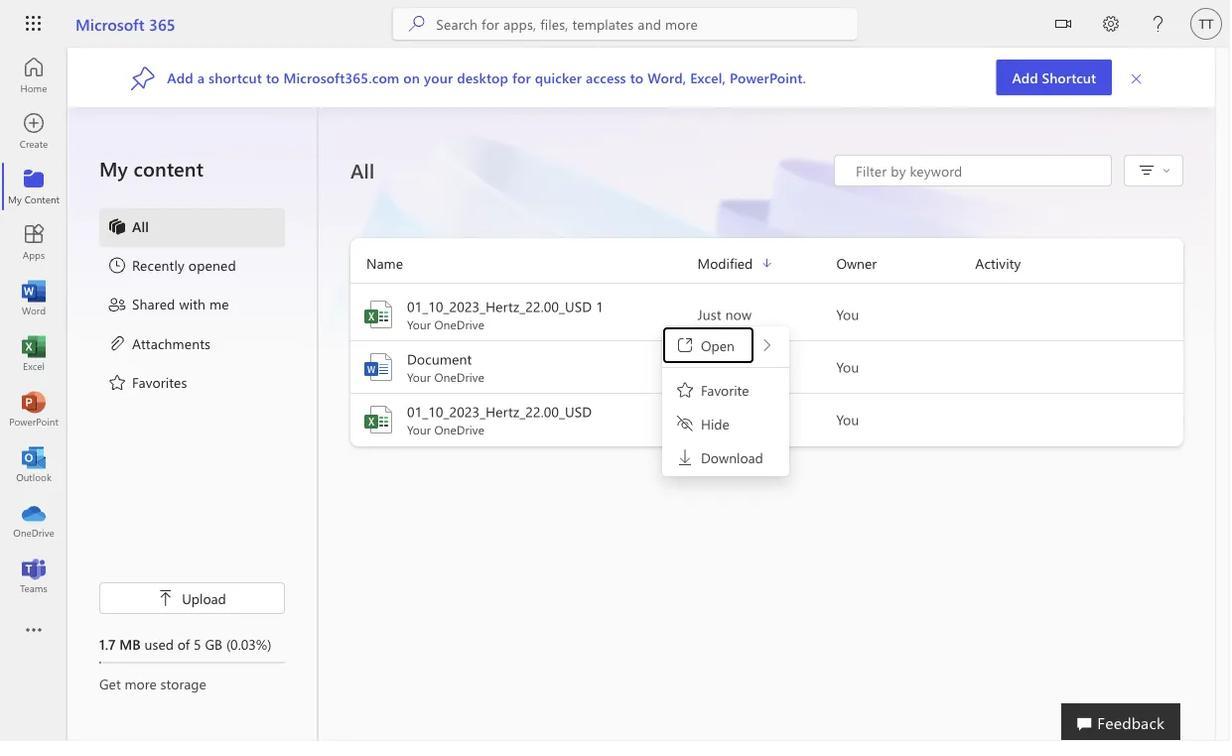 Task type: locate. For each thing, give the bounding box(es) containing it.
gb
[[205, 635, 222, 653]]

0 vertical spatial your
[[407, 317, 431, 333]]

you
[[836, 305, 859, 324], [836, 358, 859, 376], [836, 411, 859, 429]]

onedrive up document in the top of the page
[[434, 317, 484, 333]]

0 horizontal spatial all
[[132, 217, 149, 235]]

your inside 01_10_2023_hertz_22.00_usd your onedrive
[[407, 422, 431, 438]]

my content image
[[24, 177, 44, 197]]

1 2 from the top
[[727, 358, 735, 376]]

mb
[[119, 635, 141, 653]]

2 nov 2 from the top
[[698, 411, 735, 429]]

nov for document
[[698, 358, 723, 376]]

01_10_2023_hertz_22.00_usd inside 01_10_2023_hertz_22.00_usd 1 your onedrive
[[407, 297, 592, 316]]

onedrive for 01_10_2023_hertz_22.00_usd
[[434, 422, 484, 438]]

hide
[[701, 414, 730, 433]]

open
[[701, 336, 735, 354]]

menu inside my content left pane navigation navigation
[[99, 208, 285, 403]]

favorite
[[701, 381, 749, 399]]

to left the word,
[[630, 68, 644, 87]]

nov 2 down favorite menu item
[[698, 411, 735, 429]]

2 vertical spatial you
[[836, 411, 859, 429]]

2 your from the top
[[407, 369, 431, 385]]

2 up favorite
[[727, 358, 735, 376]]

attachments
[[132, 334, 211, 352]]

nov down favorite
[[698, 411, 723, 429]]

1 01_10_2023_hertz_22.00_usd from the top
[[407, 297, 592, 316]]

3 onedrive from the top
[[434, 422, 484, 438]]

1 vertical spatial your
[[407, 369, 431, 385]]


[[158, 591, 174, 607]]

3 you from the top
[[836, 411, 859, 429]]

1 vertical spatial onedrive
[[434, 369, 484, 385]]

menu
[[99, 208, 285, 403], [665, 330, 786, 474]]

all up recently
[[132, 217, 149, 235]]

my
[[99, 155, 128, 182]]

a
[[197, 68, 205, 87]]

1 vertical spatial nov 2
[[698, 411, 735, 429]]

recently opened element
[[107, 255, 236, 279]]

1 your from the top
[[407, 317, 431, 333]]

nov 2 for document
[[698, 358, 735, 376]]

navigation
[[0, 48, 68, 604]]

2
[[727, 358, 735, 376], [727, 411, 735, 429]]

get more storage
[[99, 675, 206, 693]]

1 add from the left
[[1012, 68, 1038, 86]]

onedrive down document in the top of the page
[[434, 369, 484, 385]]

to right shortcut
[[266, 68, 279, 87]]

your
[[407, 317, 431, 333], [407, 369, 431, 385], [407, 422, 431, 438]]

2 down favorite menu item
[[727, 411, 735, 429]]

2 01_10_2023_hertz_22.00_usd from the top
[[407, 403, 592, 421]]

tt
[[1199, 16, 1214, 31]]

excel,
[[690, 68, 726, 87]]

2 for document
[[727, 358, 735, 376]]

1 vertical spatial nov
[[698, 411, 723, 429]]

1
[[596, 297, 603, 316]]

microsoft365.com
[[283, 68, 399, 87]]

onedrive
[[434, 317, 484, 333], [434, 369, 484, 385], [434, 422, 484, 438]]

excel image inside the name 01_10_2023_hertz_22.00_usd cell
[[362, 404, 394, 436]]

with
[[179, 295, 206, 313]]

1 vertical spatial 01_10_2023_hertz_22.00_usd
[[407, 403, 592, 421]]

onedrive inside 01_10_2023_hertz_22.00_usd 1 your onedrive
[[434, 317, 484, 333]]


[[1055, 16, 1071, 32]]

onedrive inside document your onedrive
[[434, 369, 484, 385]]

1 horizontal spatial add
[[1012, 68, 1038, 86]]

powerpoint image
[[24, 399, 44, 419]]

1 horizontal spatial all
[[350, 157, 375, 184]]

attachments element
[[107, 333, 211, 357]]

nov 2
[[698, 358, 735, 376], [698, 411, 735, 429]]

2 onedrive from the top
[[434, 369, 484, 385]]

quicker
[[535, 68, 582, 87]]

microsoft 365
[[75, 13, 175, 34]]

your inside document your onedrive
[[407, 369, 431, 385]]

shortcut
[[209, 68, 262, 87]]

0 horizontal spatial menu
[[99, 208, 285, 403]]

your up document in the top of the page
[[407, 317, 431, 333]]

onedrive inside 01_10_2023_hertz_22.00_usd your onedrive
[[434, 422, 484, 438]]

0 vertical spatial 01_10_2023_hertz_22.00_usd
[[407, 297, 592, 316]]

nov
[[698, 358, 723, 376], [698, 411, 723, 429]]

5
[[194, 635, 201, 653]]

1 nov from the top
[[698, 358, 723, 376]]

2 vertical spatial your
[[407, 422, 431, 438]]


[[1163, 167, 1170, 175]]

add left a
[[167, 68, 193, 87]]

2 add from the left
[[167, 68, 193, 87]]

Filter by keyword text field
[[854, 161, 1101, 181]]

1 to from the left
[[266, 68, 279, 87]]

hide menu item
[[665, 408, 786, 440]]

0 vertical spatial onedrive
[[434, 317, 484, 333]]

1 vertical spatial 2
[[727, 411, 735, 429]]

2 to from the left
[[630, 68, 644, 87]]

1 horizontal spatial excel image
[[362, 404, 394, 436]]

add left "shortcut"
[[1012, 68, 1038, 86]]

1 nov 2 from the top
[[698, 358, 735, 376]]

all
[[350, 157, 375, 184], [132, 217, 149, 235]]

1 horizontal spatial to
[[630, 68, 644, 87]]

onedrive for document
[[434, 369, 484, 385]]

to
[[266, 68, 279, 87], [630, 68, 644, 87]]

feedback button
[[1061, 704, 1180, 742]]

0 vertical spatial you
[[836, 305, 859, 324]]

your down document your onedrive
[[407, 422, 431, 438]]

0 vertical spatial excel image
[[24, 343, 44, 363]]

home image
[[24, 66, 44, 85]]

of
[[178, 635, 190, 653]]

word image down excel icon
[[362, 351, 394, 383]]

2 nov from the top
[[698, 411, 723, 429]]

add for add a shortcut to microsoft365.com on your desktop for quicker access to word, excel, powerpoint.
[[167, 68, 193, 87]]

desktop
[[457, 68, 508, 87]]

0 vertical spatial nov 2
[[698, 358, 735, 376]]

1 horizontal spatial word image
[[362, 351, 394, 383]]

1 vertical spatial all
[[132, 217, 149, 235]]

0 vertical spatial all
[[350, 157, 375, 184]]

excel image
[[24, 343, 44, 363], [362, 404, 394, 436]]

 button
[[1039, 0, 1087, 51]]

0 vertical spatial 2
[[727, 358, 735, 376]]

1 vertical spatial excel image
[[362, 404, 394, 436]]

download
[[701, 448, 763, 467]]

01_10_2023_hertz_22.00_usd your onedrive
[[407, 403, 592, 438]]

shared
[[132, 295, 175, 313]]

apps image
[[24, 232, 44, 252]]

2 2 from the top
[[727, 411, 735, 429]]

0 vertical spatial word image
[[24, 288, 44, 308]]

upload
[[182, 589, 226, 608]]

me
[[209, 295, 229, 313]]

word image down apps icon
[[24, 288, 44, 308]]

get more storage button
[[99, 674, 285, 694]]

1 vertical spatial you
[[836, 358, 859, 376]]

name button
[[350, 252, 698, 275]]

download menu item
[[665, 442, 786, 474]]

word image
[[24, 288, 44, 308], [362, 351, 394, 383]]

0 horizontal spatial add
[[167, 68, 193, 87]]

None search field
[[392, 8, 857, 40]]

word image inside name document cell
[[362, 351, 394, 383]]

1 you from the top
[[836, 305, 859, 324]]

01_10_2023_hertz_22.00_usd down name document cell
[[407, 403, 592, 421]]

0 vertical spatial nov
[[698, 358, 723, 376]]

tt button
[[1182, 0, 1230, 48]]

content
[[134, 155, 204, 182]]

1 onedrive from the top
[[434, 317, 484, 333]]

onedrive down document your onedrive
[[434, 422, 484, 438]]

your down document in the top of the page
[[407, 369, 431, 385]]

1.7 mb used of 5 gb (0.03%)
[[99, 635, 271, 653]]

menu containing all
[[99, 208, 285, 403]]

open group
[[665, 330, 786, 361]]

nov down open in the top right of the page
[[698, 358, 723, 376]]

row
[[350, 252, 1183, 284]]

1 horizontal spatial menu
[[665, 330, 786, 474]]

2 you from the top
[[836, 358, 859, 376]]

document your onedrive
[[407, 350, 484, 385]]

 button
[[1131, 157, 1176, 185]]

activity
[[975, 254, 1021, 273]]

none search field inside 'microsoft 365' banner
[[392, 8, 857, 40]]

add inside add shortcut "button"
[[1012, 68, 1038, 86]]

0 horizontal spatial to
[[266, 68, 279, 87]]

add a shortcut to microsoft365.com on your desktop for quicker access to word, excel, powerpoint.
[[167, 68, 806, 87]]

add shortcut
[[1012, 68, 1096, 86]]

0 horizontal spatial word image
[[24, 288, 44, 308]]

add shortcut button
[[996, 60, 1112, 95]]

01_10_2023_hertz_22.00_usd
[[407, 297, 592, 316], [407, 403, 592, 421]]

excel image
[[362, 299, 394, 331]]

all down microsoft365.com
[[350, 157, 375, 184]]

3 your from the top
[[407, 422, 431, 438]]

Search box. Suggestions appear as you type. search field
[[436, 8, 857, 40]]

your for document
[[407, 369, 431, 385]]

01_10_2023_hertz_22.00_usd down name button
[[407, 297, 592, 316]]

word,
[[648, 68, 686, 87]]

add
[[1012, 68, 1038, 86], [167, 68, 193, 87]]

add for add shortcut
[[1012, 68, 1038, 86]]

my content left pane navigation navigation
[[68, 107, 318, 742]]

favorite menu item
[[665, 374, 786, 406]]

1 vertical spatial word image
[[362, 351, 394, 383]]

open menu item
[[665, 330, 752, 361]]

nov 2 down open in the top right of the page
[[698, 358, 735, 376]]

2 vertical spatial onedrive
[[434, 422, 484, 438]]

0 horizontal spatial excel image
[[24, 343, 44, 363]]

document
[[407, 350, 472, 368]]



Task type: vqa. For each thing, say whether or not it's contained in the screenshot.
BLANK
no



Task type: describe. For each thing, give the bounding box(es) containing it.
create image
[[24, 121, 44, 141]]

more
[[125, 675, 157, 693]]

2 for 01_10_2023_hertz_22.00_usd
[[727, 411, 735, 429]]

opened
[[188, 256, 236, 274]]

owner button
[[836, 252, 975, 275]]

just
[[698, 305, 721, 324]]

outlook image
[[24, 455, 44, 475]]

01_10_2023_hertz_22.00_usd 1 your onedrive
[[407, 297, 603, 333]]

used
[[145, 635, 174, 653]]

your
[[424, 68, 453, 87]]

storage
[[160, 675, 206, 693]]

just now
[[698, 305, 752, 324]]

recently opened
[[132, 256, 236, 274]]

all inside my content left pane navigation navigation
[[132, 217, 149, 235]]

on
[[403, 68, 420, 87]]

you for 01_10_2023_hertz_22.00_usd
[[836, 411, 859, 429]]

name 01_10_2023_hertz_22.00_usd cell
[[350, 402, 698, 438]]

recently
[[132, 256, 185, 274]]

feedback
[[1097, 712, 1165, 733]]

owner
[[836, 254, 877, 273]]

you for 01_10_2023_hertz_22.00_usd 1
[[836, 305, 859, 324]]

your inside 01_10_2023_hertz_22.00_usd 1 your onedrive
[[407, 317, 431, 333]]

favorites element
[[107, 372, 187, 396]]

you for document
[[836, 358, 859, 376]]

all element
[[107, 216, 149, 240]]

01_10_2023_hertz_22.00_usd for 1
[[407, 297, 592, 316]]

 upload
[[158, 589, 226, 608]]

name 01_10_2023_hertz_22.00_usd 1 cell
[[350, 297, 698, 333]]

teams image
[[24, 566, 44, 586]]

a2hs image
[[131, 65, 155, 90]]

displaying 3 out of 3 files. status
[[834, 155, 1112, 187]]

1.7
[[99, 635, 116, 653]]

your for 01_10_2023_hertz_22.00_usd
[[407, 422, 431, 438]]

01_10_2023_hertz_22.00_usd for your
[[407, 403, 592, 421]]

name document cell
[[350, 349, 698, 385]]

modified button
[[698, 252, 836, 275]]

365
[[149, 13, 175, 34]]

modified
[[698, 254, 753, 273]]

now
[[725, 305, 752, 324]]

dismiss this dialog image
[[1130, 69, 1144, 86]]

activity, column 4 of 4 column header
[[975, 252, 1183, 275]]

microsoft 365 banner
[[0, 0, 1230, 51]]

favorites
[[132, 373, 187, 391]]

my content
[[99, 155, 204, 182]]

get
[[99, 675, 121, 693]]

nov 2 for 01_10_2023_hertz_22.00_usd
[[698, 411, 735, 429]]

powerpoint.
[[730, 68, 806, 87]]

microsoft
[[75, 13, 145, 34]]

for
[[512, 68, 531, 87]]

onedrive image
[[24, 510, 44, 530]]

shortcut
[[1042, 68, 1096, 86]]

view more apps image
[[24, 621, 44, 641]]

nov for 01_10_2023_hertz_22.00_usd
[[698, 411, 723, 429]]

(0.03%)
[[226, 635, 271, 653]]

access
[[586, 68, 626, 87]]

name
[[366, 254, 403, 273]]

menu containing open
[[665, 330, 786, 474]]

shared with me
[[132, 295, 229, 313]]

row containing name
[[350, 252, 1183, 284]]

shared with me element
[[107, 294, 229, 318]]



